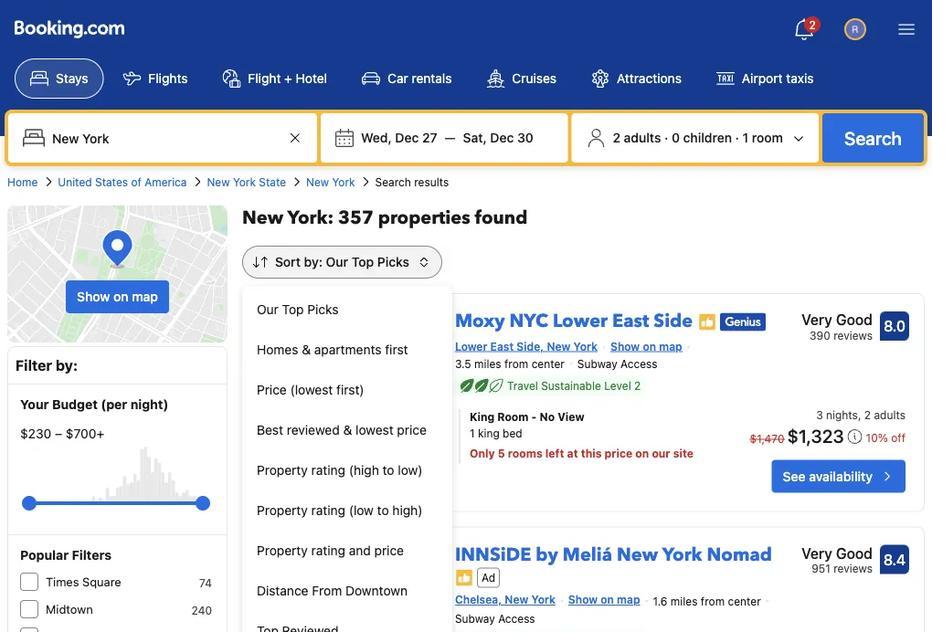 Task type: describe. For each thing, give the bounding box(es) containing it.
$230 – $700+
[[20, 427, 104, 442]]

king room  - no view link
[[470, 409, 733, 426]]

downtown
[[346, 584, 408, 599]]

new right chelsea,
[[505, 594, 529, 607]]

first)
[[337, 383, 364, 398]]

show for moxy
[[611, 340, 640, 353]]

search button
[[823, 113, 924, 163]]

first
[[385, 342, 408, 358]]

to for (low
[[377, 503, 389, 518]]

,
[[859, 409, 862, 422]]

popular
[[20, 548, 69, 563]]

car
[[388, 71, 408, 86]]

cruises link
[[471, 59, 572, 99]]

wed, dec 27 — sat, dec 30
[[361, 130, 534, 145]]

flight
[[248, 71, 281, 86]]

this property is part of our preferred partner program. it's committed to providing excellent service and good value. it'll pay us a higher commission if you make a booking. image for york
[[455, 569, 474, 588]]

357
[[338, 206, 374, 231]]

show for innside
[[569, 594, 598, 607]]

this property is part of our preferred partner program. it's committed to providing excellent service and good value. it'll pay us a higher commission if you make a booking. image for side
[[699, 313, 717, 332]]

scored 8.0 element
[[881, 312, 910, 341]]

center for 1.6 miles from center subway access
[[728, 595, 761, 608]]

sat,
[[463, 130, 487, 145]]

see availability
[[783, 469, 873, 484]]

nyc
[[510, 309, 549, 334]]

picks inside button
[[308, 302, 339, 317]]

by
[[536, 543, 559, 568]]

sat, dec 30 button
[[456, 122, 541, 155]]

taxis
[[787, 71, 814, 86]]

our top picks button
[[242, 290, 453, 330]]

side,
[[517, 340, 544, 353]]

on inside king room  - no view 1 king bed only 5 rooms left at this price on our site
[[636, 447, 650, 460]]

see
[[783, 469, 806, 484]]

property for property rating and price
[[257, 544, 308, 559]]

very for innside by meliá new york nomad
[[802, 545, 833, 562]]

chelsea,
[[455, 594, 502, 607]]

york down by
[[532, 594, 556, 607]]

best reviewed & lowest price
[[257, 423, 427, 438]]

apartments
[[314, 342, 382, 358]]

2 right ,
[[865, 409, 872, 422]]

240
[[192, 604, 212, 617]]

show on map inside button
[[77, 289, 158, 305]]

rentals
[[412, 71, 452, 86]]

budget
[[52, 397, 98, 412]]

2 inside 'button'
[[810, 18, 816, 31]]

1 inside king room  - no view 1 king bed only 5 rooms left at this price on our site
[[470, 427, 475, 440]]

booking.com image
[[15, 20, 124, 38]]

8.4
[[884, 551, 906, 569]]

cruises
[[512, 71, 557, 86]]

miles for 3.5
[[475, 358, 502, 371]]

flight + hotel
[[248, 71, 327, 86]]

our inside button
[[257, 302, 279, 317]]

390
[[810, 329, 831, 342]]

sort by: our top picks
[[275, 255, 410, 270]]

price
[[257, 383, 287, 398]]

reviewed
[[287, 423, 340, 438]]

moxy nyc lower east side link
[[455, 302, 693, 334]]

good for innside by meliá new york nomad
[[837, 545, 873, 562]]

Where are you going? field
[[45, 122, 284, 155]]

10%
[[867, 431, 889, 444]]

room
[[752, 130, 784, 145]]

center for 3.5 miles from center
[[532, 358, 565, 371]]

property rating and price button
[[242, 531, 453, 572]]

2 button
[[783, 7, 827, 51]]

stays link
[[15, 59, 104, 99]]

your
[[20, 397, 49, 412]]

2 dec from the left
[[491, 130, 514, 145]]

sort
[[275, 255, 301, 270]]

subway access
[[578, 358, 658, 371]]

site
[[674, 447, 694, 460]]

states
[[95, 176, 128, 188]]

1 horizontal spatial picks
[[377, 255, 410, 270]]

level
[[605, 380, 632, 393]]

74
[[199, 577, 212, 590]]

availability
[[809, 469, 873, 484]]

0 vertical spatial top
[[352, 255, 374, 270]]

night)
[[131, 397, 169, 412]]

2 inside button
[[613, 130, 621, 145]]

homes & apartments first
[[257, 342, 408, 358]]

of
[[131, 176, 142, 188]]

new york
[[306, 176, 355, 188]]

1.6
[[653, 595, 668, 608]]

york:
[[288, 206, 334, 231]]

off
[[892, 431, 906, 444]]

high)
[[393, 503, 423, 518]]

miles for 1.6
[[671, 595, 698, 608]]

map inside button
[[132, 289, 158, 305]]

1 horizontal spatial &
[[343, 423, 352, 438]]

access inside 1.6 miles from center subway access
[[498, 613, 535, 626]]

this
[[581, 447, 602, 460]]

30
[[518, 130, 534, 145]]

search for search results
[[375, 176, 411, 188]]

york up '357'
[[332, 176, 355, 188]]

from for 3.5
[[505, 358, 529, 371]]

0 vertical spatial our
[[326, 255, 348, 270]]

stays
[[56, 71, 88, 86]]

your budget (per night)
[[20, 397, 169, 412]]

distance from downtown
[[257, 584, 408, 599]]

$700+
[[66, 427, 104, 442]]

price inside king room  - no view 1 king bed only 5 rooms left at this price on our site
[[605, 447, 633, 460]]

951
[[812, 563, 831, 575]]

car rentals link
[[347, 59, 468, 99]]

1 inside button
[[743, 130, 749, 145]]

york left state
[[233, 176, 256, 188]]

filter
[[16, 357, 52, 374]]

rating for (low
[[311, 503, 346, 518]]

at
[[567, 447, 578, 460]]

rating for and
[[311, 544, 346, 559]]

best
[[257, 423, 283, 438]]

rooms
[[508, 447, 543, 460]]

3.5 miles from center
[[455, 358, 565, 371]]

1 vertical spatial east
[[491, 340, 514, 353]]

new right meliá
[[617, 543, 659, 568]]

$1,323
[[788, 426, 845, 447]]

king
[[470, 411, 495, 424]]

results
[[414, 176, 449, 188]]

moxy nyc lower east side
[[455, 309, 693, 334]]

price (lowest first)
[[257, 383, 364, 398]]

0 horizontal spatial &
[[302, 342, 311, 358]]

very good 390 reviews
[[802, 311, 873, 342]]

(high
[[349, 463, 379, 478]]

property rating (low to high) button
[[242, 491, 453, 531]]

flights
[[149, 71, 188, 86]]

east inside moxy nyc lower east side "link"
[[613, 309, 650, 334]]

$230
[[20, 427, 51, 442]]

new right america
[[207, 176, 230, 188]]

1.6 miles from center subway access
[[455, 595, 761, 626]]

2 adults · 0 children · 1 room button
[[579, 121, 812, 155]]

by: for filter
[[56, 357, 78, 374]]

homes
[[257, 342, 298, 358]]



Task type: vqa. For each thing, say whether or not it's contained in the screenshot.
rightmost &
yes



Task type: locate. For each thing, give the bounding box(es) containing it.
miles right 1.6
[[671, 595, 698, 608]]

york up 1.6
[[663, 543, 703, 568]]

1 vertical spatial center
[[728, 595, 761, 608]]

times square
[[46, 576, 121, 589]]

1 · from the left
[[665, 130, 669, 145]]

2 vertical spatial map
[[617, 594, 641, 607]]

1
[[743, 130, 749, 145], [470, 427, 475, 440]]

show on map for moxy
[[611, 340, 683, 353]]

& left lowest
[[343, 423, 352, 438]]

2 adults · 0 children · 1 room
[[613, 130, 784, 145]]

1 vertical spatial good
[[837, 545, 873, 562]]

our up homes
[[257, 302, 279, 317]]

miles
[[475, 358, 502, 371], [671, 595, 698, 608]]

1 horizontal spatial adults
[[875, 409, 906, 422]]

0 vertical spatial by:
[[304, 255, 323, 270]]

0 vertical spatial very good element
[[802, 309, 873, 331]]

square
[[82, 576, 121, 589]]

york
[[233, 176, 256, 188], [332, 176, 355, 188], [574, 340, 598, 353], [663, 543, 703, 568], [532, 594, 556, 607]]

price right and
[[375, 544, 404, 559]]

price right lowest
[[397, 423, 427, 438]]

miles right 3.5
[[475, 358, 502, 371]]

2 property from the top
[[257, 503, 308, 518]]

1 vertical spatial map
[[659, 340, 683, 353]]

8.0
[[884, 318, 906, 335]]

rating left (high
[[311, 463, 346, 478]]

1 vertical spatial access
[[498, 613, 535, 626]]

2 reviews from the top
[[834, 563, 873, 575]]

3 rating from the top
[[311, 544, 346, 559]]

homes & apartments first button
[[242, 330, 453, 370]]

dec
[[395, 130, 419, 145], [491, 130, 514, 145]]

1 horizontal spatial map
[[617, 594, 641, 607]]

1 vertical spatial 1
[[470, 427, 475, 440]]

1 vertical spatial subway
[[455, 613, 495, 626]]

innside by meliá new york nomad link
[[455, 535, 773, 568]]

show down meliá
[[569, 594, 598, 607]]

state
[[259, 176, 286, 188]]

2 vertical spatial rating
[[311, 544, 346, 559]]

this property is part of our preferred partner program. it's committed to providing excellent service and good value. it'll pay us a higher commission if you make a booking. image
[[455, 569, 474, 588]]

0 vertical spatial good
[[837, 311, 873, 329]]

1 vertical spatial from
[[701, 595, 725, 608]]

picks
[[377, 255, 410, 270], [308, 302, 339, 317]]

map
[[132, 289, 158, 305], [659, 340, 683, 353], [617, 594, 641, 607]]

1 horizontal spatial subway
[[578, 358, 618, 371]]

1 vertical spatial by:
[[56, 357, 78, 374]]

this property is part of our preferred partner program. it's committed to providing excellent service and good value. it'll pay us a higher commission if you make a booking. image
[[699, 313, 717, 332], [699, 313, 717, 332], [455, 569, 474, 588]]

meliá
[[563, 543, 613, 568]]

2 vertical spatial property
[[257, 544, 308, 559]]

very good element left 8.4
[[802, 543, 873, 565]]

1 very from the top
[[802, 311, 833, 329]]

no
[[540, 411, 555, 424]]

map for innside by meliá new york nomad
[[617, 594, 641, 607]]

lower up 3.5
[[455, 340, 488, 353]]

very up 951
[[802, 545, 833, 562]]

genius discounts available at this property. image
[[721, 313, 766, 332], [721, 313, 766, 332]]

1 horizontal spatial by:
[[304, 255, 323, 270]]

0 vertical spatial property
[[257, 463, 308, 478]]

1 vertical spatial reviews
[[834, 563, 873, 575]]

2 rating from the top
[[311, 503, 346, 518]]

0 vertical spatial show on map
[[77, 289, 158, 305]]

wed,
[[361, 130, 392, 145]]

lower inside "link"
[[553, 309, 608, 334]]

new down state
[[242, 206, 284, 231]]

good for moxy nyc lower east side
[[837, 311, 873, 329]]

lower right nyc
[[553, 309, 608, 334]]

1 horizontal spatial access
[[621, 358, 658, 371]]

· right children
[[736, 130, 740, 145]]

nomad
[[707, 543, 773, 568]]

our down '357'
[[326, 255, 348, 270]]

center down side,
[[532, 358, 565, 371]]

· left 0 at the top right of the page
[[665, 130, 669, 145]]

1 property from the top
[[257, 463, 308, 478]]

only
[[470, 447, 495, 460]]

1 horizontal spatial east
[[613, 309, 650, 334]]

rating left (low
[[311, 503, 346, 518]]

0 horizontal spatial center
[[532, 358, 565, 371]]

new york state
[[207, 176, 286, 188]]

lower east side, new york
[[455, 340, 598, 353]]

midtown
[[46, 603, 93, 617]]

subway
[[578, 358, 618, 371], [455, 613, 495, 626]]

0 horizontal spatial picks
[[308, 302, 339, 317]]

0 vertical spatial picks
[[377, 255, 410, 270]]

price right the this
[[605, 447, 633, 460]]

2 · from the left
[[736, 130, 740, 145]]

reviews inside very good 390 reviews
[[834, 329, 873, 342]]

dec left 30
[[491, 130, 514, 145]]

sustainable
[[541, 380, 602, 393]]

property rating (high to low)
[[257, 463, 423, 478]]

picks up homes & apartments first
[[308, 302, 339, 317]]

from down lower east side, new york
[[505, 358, 529, 371]]

good inside very good 390 reviews
[[837, 311, 873, 329]]

show
[[77, 289, 110, 305], [611, 340, 640, 353], [569, 594, 598, 607]]

property for property rating (low to high)
[[257, 503, 308, 518]]

1 horizontal spatial search
[[845, 127, 903, 149]]

attractions link
[[576, 59, 698, 99]]

rating
[[311, 463, 346, 478], [311, 503, 346, 518], [311, 544, 346, 559]]

reviews for moxy nyc lower east side
[[834, 329, 873, 342]]

rating left and
[[311, 544, 346, 559]]

0 vertical spatial 1
[[743, 130, 749, 145]]

show up subway access
[[611, 340, 640, 353]]

property
[[257, 463, 308, 478], [257, 503, 308, 518], [257, 544, 308, 559]]

east left side
[[613, 309, 650, 334]]

property up distance on the bottom of page
[[257, 544, 308, 559]]

0 horizontal spatial our
[[257, 302, 279, 317]]

0
[[672, 130, 680, 145]]

1 vertical spatial adults
[[875, 409, 906, 422]]

0 horizontal spatial ·
[[665, 130, 669, 145]]

search inside search button
[[845, 127, 903, 149]]

$1,470
[[750, 433, 785, 446]]

very good element left 8.0
[[802, 309, 873, 331]]

0 vertical spatial adults
[[624, 130, 661, 145]]

2 good from the top
[[837, 545, 873, 562]]

good left scored 8.4 element
[[837, 545, 873, 562]]

1 vertical spatial search
[[375, 176, 411, 188]]

0 horizontal spatial from
[[505, 358, 529, 371]]

on
[[113, 289, 129, 305], [643, 340, 657, 353], [636, 447, 650, 460], [601, 594, 614, 607]]

dec left 27 at the top of page
[[395, 130, 419, 145]]

flights link
[[107, 59, 203, 99]]

1 horizontal spatial ·
[[736, 130, 740, 145]]

1 horizontal spatial top
[[352, 255, 374, 270]]

innside by meliá new york nomad
[[455, 543, 773, 568]]

filter by:
[[16, 357, 78, 374]]

2
[[810, 18, 816, 31], [613, 130, 621, 145], [635, 380, 641, 393], [865, 409, 872, 422]]

access up level
[[621, 358, 658, 371]]

view
[[558, 411, 585, 424]]

property up property rating and price
[[257, 503, 308, 518]]

1 vertical spatial picks
[[308, 302, 339, 317]]

0 vertical spatial show
[[77, 289, 110, 305]]

2 up 'taxis'
[[810, 18, 816, 31]]

by: right 'sort'
[[304, 255, 323, 270]]

1 vertical spatial lower
[[455, 340, 488, 353]]

our top picks
[[257, 302, 339, 317]]

times
[[46, 576, 79, 589]]

0 horizontal spatial miles
[[475, 358, 502, 371]]

very inside very good 951 reviews
[[802, 545, 833, 562]]

our
[[326, 255, 348, 270], [257, 302, 279, 317]]

show inside button
[[77, 289, 110, 305]]

1 vertical spatial rating
[[311, 503, 346, 518]]

1 vertical spatial very good element
[[802, 543, 873, 565]]

ad
[[482, 572, 496, 585]]

2 very from the top
[[802, 545, 833, 562]]

from inside 1.6 miles from center subway access
[[701, 595, 725, 608]]

0 vertical spatial miles
[[475, 358, 502, 371]]

0 vertical spatial east
[[613, 309, 650, 334]]

search results updated. new york: 357 properties found. element
[[242, 206, 925, 231]]

new york link
[[306, 174, 355, 190]]

east up 3.5 miles from center
[[491, 340, 514, 353]]

good inside very good 951 reviews
[[837, 545, 873, 562]]

show up filter by: in the left of the page
[[77, 289, 110, 305]]

very up 390
[[802, 311, 833, 329]]

1 vertical spatial property
[[257, 503, 308, 518]]

show on map for innside
[[569, 594, 641, 607]]

america
[[145, 176, 187, 188]]

from right 1.6
[[701, 595, 725, 608]]

chelsea, new york
[[455, 594, 556, 607]]

0 horizontal spatial dec
[[395, 130, 419, 145]]

reviews inside very good 951 reviews
[[834, 563, 873, 575]]

0 horizontal spatial by:
[[56, 357, 78, 374]]

1 vertical spatial &
[[343, 423, 352, 438]]

1 horizontal spatial center
[[728, 595, 761, 608]]

0 vertical spatial subway
[[578, 358, 618, 371]]

room
[[498, 411, 529, 424]]

1 horizontal spatial from
[[701, 595, 725, 608]]

subway down chelsea,
[[455, 613, 495, 626]]

0 horizontal spatial top
[[282, 302, 304, 317]]

0 horizontal spatial adults
[[624, 130, 661, 145]]

center
[[532, 358, 565, 371], [728, 595, 761, 608]]

good
[[837, 311, 873, 329], [837, 545, 873, 562]]

united
[[58, 176, 92, 188]]

on inside button
[[113, 289, 129, 305]]

low)
[[398, 463, 423, 478]]

0 vertical spatial to
[[383, 463, 395, 478]]

and
[[349, 544, 371, 559]]

0 horizontal spatial map
[[132, 289, 158, 305]]

1 very good element from the top
[[802, 309, 873, 331]]

new up york:
[[306, 176, 329, 188]]

very good element for moxy nyc lower east side
[[802, 309, 873, 331]]

1 dec from the left
[[395, 130, 419, 145]]

0 horizontal spatial subway
[[455, 613, 495, 626]]

2 right level
[[635, 380, 641, 393]]

1 vertical spatial to
[[377, 503, 389, 518]]

0 vertical spatial very
[[802, 311, 833, 329]]

0 horizontal spatial lower
[[455, 340, 488, 353]]

2 horizontal spatial show
[[611, 340, 640, 353]]

1 vertical spatial miles
[[671, 595, 698, 608]]

2 vertical spatial show
[[569, 594, 598, 607]]

reviews for innside by meliá new york nomad
[[834, 563, 873, 575]]

1 reviews from the top
[[834, 329, 873, 342]]

3.5
[[455, 358, 472, 371]]

2 vertical spatial price
[[375, 544, 404, 559]]

children
[[684, 130, 732, 145]]

1 horizontal spatial our
[[326, 255, 348, 270]]

0 horizontal spatial search
[[375, 176, 411, 188]]

0 vertical spatial reviews
[[834, 329, 873, 342]]

+
[[285, 71, 292, 86]]

travel
[[507, 380, 538, 393]]

1 vertical spatial show on map
[[611, 340, 683, 353]]

moxy nyc lower east side image
[[258, 309, 441, 492]]

3 property from the top
[[257, 544, 308, 559]]

very good element
[[802, 309, 873, 331], [802, 543, 873, 565]]

reviews right 951
[[834, 563, 873, 575]]

to inside button
[[377, 503, 389, 518]]

property for property rating (high to low)
[[257, 463, 308, 478]]

0 horizontal spatial access
[[498, 613, 535, 626]]

from for 1.6
[[701, 595, 725, 608]]

& right homes
[[302, 342, 311, 358]]

miles inside 1.6 miles from center subway access
[[671, 595, 698, 608]]

subway inside 1.6 miles from center subway access
[[455, 613, 495, 626]]

0 vertical spatial access
[[621, 358, 658, 371]]

reviews right 390
[[834, 329, 873, 342]]

1 vertical spatial our
[[257, 302, 279, 317]]

1 good from the top
[[837, 311, 873, 329]]

0 vertical spatial &
[[302, 342, 311, 358]]

map for moxy nyc lower east side
[[659, 340, 683, 353]]

adults up 10% off in the right bottom of the page
[[875, 409, 906, 422]]

(low
[[349, 503, 374, 518]]

top inside button
[[282, 302, 304, 317]]

side
[[654, 309, 693, 334]]

2 very good element from the top
[[802, 543, 873, 565]]

rating for (high
[[311, 463, 346, 478]]

—
[[445, 130, 456, 145]]

–
[[55, 427, 62, 442]]

scored 8.4 element
[[881, 545, 910, 575]]

center down nomad
[[728, 595, 761, 608]]

1 vertical spatial very
[[802, 545, 833, 562]]

new inside "element"
[[242, 206, 284, 231]]

1 left the king
[[470, 427, 475, 440]]

east
[[613, 309, 650, 334], [491, 340, 514, 353]]

group
[[29, 489, 203, 518]]

1 rating from the top
[[311, 463, 346, 478]]

price
[[397, 423, 427, 438], [605, 447, 633, 460], [375, 544, 404, 559]]

rating inside button
[[311, 463, 346, 478]]

0 vertical spatial center
[[532, 358, 565, 371]]

good left 8.0
[[837, 311, 873, 329]]

subway up level
[[578, 358, 618, 371]]

new right side,
[[547, 340, 571, 353]]

1 left room
[[743, 130, 749, 145]]

airport taxis
[[742, 71, 814, 86]]

to right (low
[[377, 503, 389, 518]]

1 vertical spatial top
[[282, 302, 304, 317]]

access down chelsea, new york
[[498, 613, 535, 626]]

by: for sort
[[304, 255, 323, 270]]

property inside button
[[257, 463, 308, 478]]

0 vertical spatial from
[[505, 358, 529, 371]]

2 vertical spatial show on map
[[569, 594, 641, 607]]

top up homes
[[282, 302, 304, 317]]

0 vertical spatial price
[[397, 423, 427, 438]]

adults inside button
[[624, 130, 661, 145]]

1 vertical spatial show
[[611, 340, 640, 353]]

0 horizontal spatial show
[[77, 289, 110, 305]]

1 horizontal spatial 1
[[743, 130, 749, 145]]

very for moxy nyc lower east side
[[802, 311, 833, 329]]

very good element for innside by meliá new york nomad
[[802, 543, 873, 565]]

1 horizontal spatial lower
[[553, 309, 608, 334]]

to left the low)
[[383, 463, 395, 478]]

attractions
[[617, 71, 682, 86]]

to inside button
[[383, 463, 395, 478]]

1 horizontal spatial show
[[569, 594, 598, 607]]

left
[[546, 447, 565, 460]]

nights
[[827, 409, 859, 422]]

0 vertical spatial lower
[[553, 309, 608, 334]]

1 horizontal spatial dec
[[491, 130, 514, 145]]

0 vertical spatial search
[[845, 127, 903, 149]]

adults left 0 at the top right of the page
[[624, 130, 661, 145]]

search for search
[[845, 127, 903, 149]]

property rating (high to low) button
[[242, 451, 453, 491]]

0 vertical spatial rating
[[311, 463, 346, 478]]

picks down new york: 357 properties found
[[377, 255, 410, 270]]

2 horizontal spatial map
[[659, 340, 683, 353]]

27
[[422, 130, 438, 145]]

1 horizontal spatial miles
[[671, 595, 698, 608]]

0 horizontal spatial east
[[491, 340, 514, 353]]

york down moxy nyc lower east side
[[574, 340, 598, 353]]

·
[[665, 130, 669, 145], [736, 130, 740, 145]]

0 horizontal spatial 1
[[470, 427, 475, 440]]

by: right filter
[[56, 357, 78, 374]]

top down '357'
[[352, 255, 374, 270]]

0 vertical spatial map
[[132, 289, 158, 305]]

10% off
[[867, 431, 906, 444]]

center inside 1.6 miles from center subway access
[[728, 595, 761, 608]]

2 left 0 at the top right of the page
[[613, 130, 621, 145]]

moxy
[[455, 309, 505, 334]]

to for (high
[[383, 463, 395, 478]]

from
[[505, 358, 529, 371], [701, 595, 725, 608]]

property down best
[[257, 463, 308, 478]]

very inside very good 390 reviews
[[802, 311, 833, 329]]

1 vertical spatial price
[[605, 447, 633, 460]]

reviews
[[834, 329, 873, 342], [834, 563, 873, 575]]



